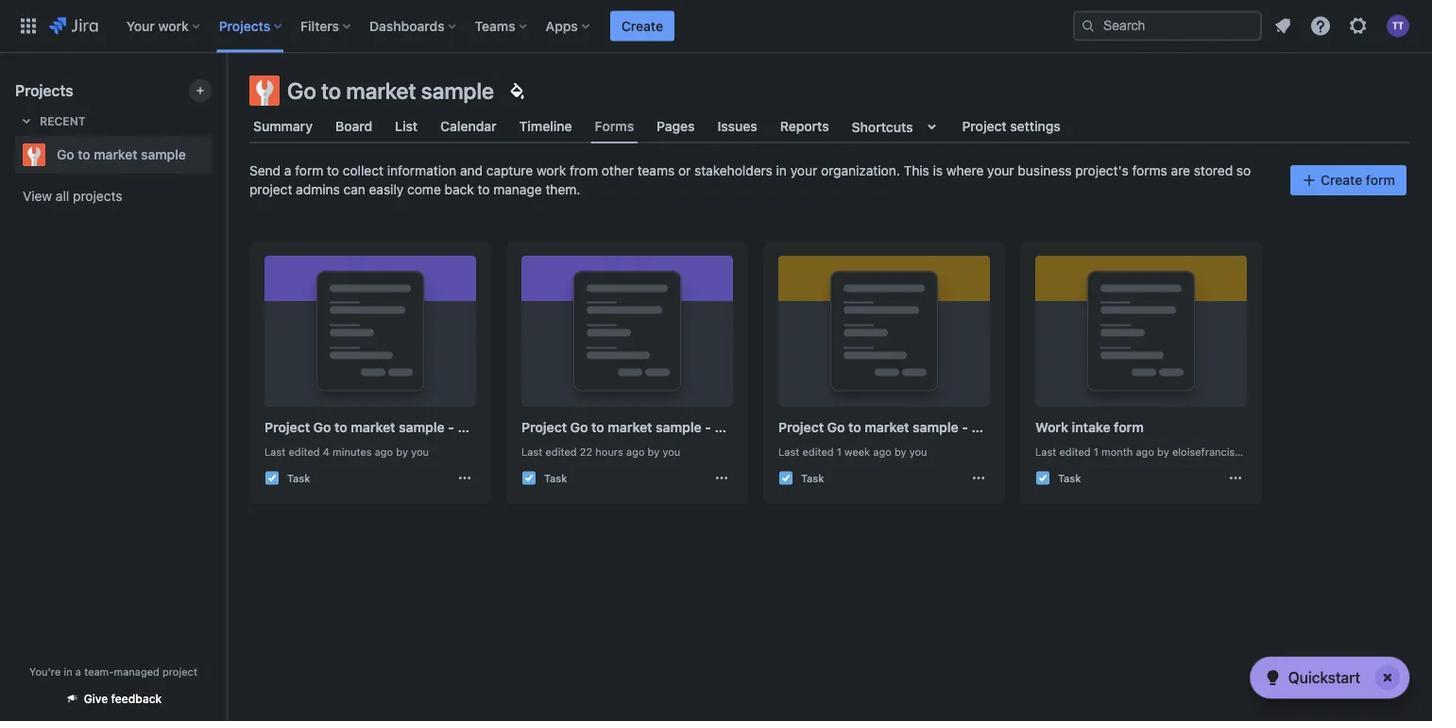 Task type: describe. For each thing, give the bounding box(es) containing it.
week
[[845, 446, 870, 458]]

you for last edited 4 minutes ago by you
[[411, 446, 429, 458]]

project for last edited 1 week ago by you
[[779, 420, 824, 436]]

all
[[56, 188, 69, 204]]

pages
[[657, 119, 695, 134]]

project inside send a form to collect information and capture work from other teams or stakeholders in your organization. this is where your business project's forms are stored so project admins can easily come back to manage them.
[[249, 182, 292, 197]]

check image
[[1262, 667, 1285, 690]]

last edited 1 month ago by eloisefrancis23
[[1035, 446, 1248, 458]]

form actions image for last edited 22 hours ago by you
[[714, 471, 729, 486]]

forms
[[595, 118, 634, 134]]

market up the list
[[346, 77, 416, 104]]

last for last edited 1 week ago by you
[[779, 446, 800, 458]]

last edited 1 week ago by you
[[779, 446, 927, 458]]

set background color image
[[505, 79, 528, 102]]

form actions image for project go to market sample - task form
[[971, 471, 986, 486]]

list link
[[391, 110, 422, 144]]

project go to market sample - task form for last edited 22 hours ago by you
[[522, 420, 780, 436]]

feedback
[[111, 693, 162, 706]]

22
[[580, 446, 592, 458]]

go for last edited 1 week ago by you
[[827, 420, 845, 436]]

market up view all projects link
[[94, 147, 137, 163]]

edited for minutes
[[289, 446, 320, 458]]

teams
[[475, 18, 516, 34]]

timeline link
[[516, 110, 576, 144]]

market for last edited 4 minutes ago by you
[[351, 420, 395, 436]]

last edited 22 hours ago by you
[[522, 446, 681, 458]]

market for last edited 22 hours ago by you
[[608, 420, 652, 436]]

information
[[387, 163, 457, 179]]

view all projects
[[23, 188, 122, 204]]

work inside send a form to collect information and capture work from other teams or stakeholders in your organization. this is where your business project's forms are stored so project admins can easily come back to manage them.
[[537, 163, 566, 179]]

add to starred image
[[206, 144, 229, 166]]

and
[[460, 163, 483, 179]]

project inside 'link'
[[962, 119, 1007, 134]]

send
[[249, 163, 281, 179]]

0 horizontal spatial projects
[[15, 82, 73, 100]]

projects inside dropdown button
[[219, 18, 270, 34]]

go for last edited 4 minutes ago by you
[[313, 420, 331, 436]]

minutes
[[333, 446, 372, 458]]

edited for hours
[[546, 446, 577, 458]]

back
[[445, 182, 474, 197]]

your work button
[[121, 11, 208, 41]]

last for last edited 22 hours ago by you
[[522, 446, 543, 458]]

from
[[570, 163, 598, 179]]

apps
[[546, 18, 578, 34]]

quickstart
[[1288, 669, 1360, 687]]

recent
[[40, 114, 86, 128]]

to down and
[[478, 182, 490, 197]]

pages link
[[653, 110, 699, 144]]

by for minutes
[[396, 446, 408, 458]]

where
[[947, 163, 984, 179]]

teams button
[[469, 11, 534, 41]]

project's
[[1075, 163, 1129, 179]]

can
[[343, 182, 365, 197]]

ago for week
[[873, 446, 892, 458]]

4
[[323, 446, 330, 458]]

filters button
[[295, 11, 358, 41]]

you're
[[29, 666, 61, 678]]

collect
[[343, 163, 384, 179]]

projects
[[73, 188, 122, 204]]

board link
[[332, 110, 376, 144]]

other
[[602, 163, 634, 179]]

hours
[[595, 446, 623, 458]]

a inside send a form to collect information and capture work from other teams or stakeholders in your organization. this is where your business project's forms are stored so project admins can easily come back to manage them.
[[284, 163, 291, 179]]

issues link
[[714, 110, 761, 144]]

calendar link
[[437, 110, 500, 144]]

come
[[407, 182, 441, 197]]

work inside popup button
[[158, 18, 189, 34]]

eloisefrancis23
[[1172, 446, 1248, 458]]

go up summary
[[287, 77, 316, 104]]

you for last edited 1 week ago by you
[[910, 446, 927, 458]]

capture
[[486, 163, 533, 179]]

by for week
[[895, 446, 907, 458]]

dismiss quickstart image
[[1373, 663, 1403, 693]]

shortcuts button
[[848, 110, 947, 144]]

appswitcher icon image
[[17, 15, 40, 37]]

reports link
[[776, 110, 833, 144]]

is
[[933, 163, 943, 179]]

project go to market sample - task form for last edited 1 week ago by you
[[779, 420, 1037, 436]]

go down recent
[[57, 147, 74, 163]]

managed
[[114, 666, 159, 678]]

reports
[[780, 119, 829, 134]]

to up board
[[321, 77, 341, 104]]

create button
[[610, 11, 675, 41]]

sidebar navigation image
[[206, 76, 248, 113]]

filters
[[301, 18, 339, 34]]

market for last edited 1 week ago by you
[[865, 420, 909, 436]]

are
[[1171, 163, 1190, 179]]

ago for month
[[1136, 446, 1154, 458]]

stakeholders
[[695, 163, 773, 179]]

0 horizontal spatial a
[[75, 666, 81, 678]]

organization.
[[821, 163, 900, 179]]

settings image
[[1347, 15, 1370, 37]]

Search field
[[1073, 11, 1262, 41]]

go to market sample link
[[15, 136, 204, 174]]

list
[[395, 119, 418, 134]]

- for last edited 4 minutes ago by you
[[448, 420, 454, 436]]

work
[[1035, 420, 1069, 436]]



Task type: locate. For each thing, give the bounding box(es) containing it.
your work
[[126, 18, 189, 34]]

in right stakeholders
[[776, 163, 787, 179]]

2 horizontal spatial -
[[962, 420, 968, 436]]

- for last edited 22 hours ago by you
[[705, 420, 711, 436]]

help image
[[1309, 15, 1332, 37]]

sample
[[421, 77, 494, 104], [141, 147, 186, 163], [399, 420, 445, 436], [656, 420, 702, 436], [913, 420, 959, 436]]

projects up collapse recent projects image
[[15, 82, 73, 100]]

work up them. at the top left of page
[[537, 163, 566, 179]]

2 you from the left
[[663, 446, 681, 458]]

dashboards
[[369, 18, 445, 34]]

give
[[84, 693, 108, 706]]

2 last from the left
[[522, 446, 543, 458]]

2 project go to market sample - task form from the left
[[522, 420, 780, 436]]

1 left month
[[1094, 446, 1099, 458]]

form inside button
[[1366, 172, 1395, 188]]

last left week
[[779, 446, 800, 458]]

go up 22
[[570, 420, 588, 436]]

your right where
[[987, 163, 1014, 179]]

your down reports link
[[791, 163, 817, 179]]

form
[[295, 163, 323, 179], [1366, 172, 1395, 188], [1114, 420, 1144, 436]]

1 vertical spatial projects
[[15, 82, 73, 100]]

form
[[490, 420, 523, 436], [747, 420, 780, 436], [1004, 420, 1037, 436]]

a right send
[[284, 163, 291, 179]]

1 1 from the left
[[837, 446, 842, 458]]

admins
[[296, 182, 340, 197]]

form actions image
[[457, 471, 472, 486], [714, 471, 729, 486]]

team-
[[84, 666, 114, 678]]

0 horizontal spatial form actions image
[[457, 471, 472, 486]]

1 vertical spatial a
[[75, 666, 81, 678]]

notifications image
[[1272, 15, 1294, 37]]

4 ago from the left
[[1136, 446, 1154, 458]]

1 form actions image from the left
[[457, 471, 472, 486]]

2 by from the left
[[648, 446, 660, 458]]

create for create
[[622, 18, 663, 34]]

create inside create button
[[622, 18, 663, 34]]

- for last edited 1 week ago by you
[[962, 420, 968, 436]]

project
[[249, 182, 292, 197], [162, 666, 197, 678]]

issues
[[718, 119, 757, 134]]

project go to market sample - task form up "minutes"
[[265, 420, 523, 436]]

sample for last edited 4 minutes ago by you
[[399, 420, 445, 436]]

3 form from the left
[[1004, 420, 1037, 436]]

your
[[791, 163, 817, 179], [987, 163, 1014, 179]]

1 by from the left
[[396, 446, 408, 458]]

sample left add to starred image
[[141, 147, 186, 163]]

go
[[287, 77, 316, 104], [57, 147, 74, 163], [313, 420, 331, 436], [570, 420, 588, 436], [827, 420, 845, 436]]

form for work intake form
[[1114, 420, 1144, 436]]

market up hours
[[608, 420, 652, 436]]

dashboards button
[[364, 11, 464, 41]]

create project image
[[193, 83, 208, 98]]

you right "minutes"
[[411, 446, 429, 458]]

so
[[1237, 163, 1251, 179]]

by right month
[[1157, 446, 1169, 458]]

0 horizontal spatial you
[[411, 446, 429, 458]]

0 horizontal spatial 1
[[837, 446, 842, 458]]

0 horizontal spatial in
[[64, 666, 72, 678]]

project settings link
[[958, 110, 1065, 144]]

1 vertical spatial project
[[162, 666, 197, 678]]

last edited 4 minutes ago by you
[[265, 446, 429, 458]]

project right managed at the left of the page
[[162, 666, 197, 678]]

1 horizontal spatial a
[[284, 163, 291, 179]]

by right week
[[895, 446, 907, 458]]

market up week
[[865, 420, 909, 436]]

summary link
[[249, 110, 316, 144]]

0 horizontal spatial -
[[448, 420, 454, 436]]

4 edited from the left
[[1060, 446, 1091, 458]]

1 horizontal spatial your
[[987, 163, 1014, 179]]

market up "minutes"
[[351, 420, 395, 436]]

0 vertical spatial work
[[158, 18, 189, 34]]

form for last edited 4 minutes ago by you
[[490, 420, 523, 436]]

project up last edited 22 hours ago by you
[[522, 420, 567, 436]]

1 horizontal spatial in
[[776, 163, 787, 179]]

3 - from the left
[[962, 420, 968, 436]]

0 vertical spatial projects
[[219, 18, 270, 34]]

0 horizontal spatial form actions image
[[971, 471, 986, 486]]

0 horizontal spatial project
[[162, 666, 197, 678]]

2 horizontal spatial you
[[910, 446, 927, 458]]

1 horizontal spatial work
[[537, 163, 566, 179]]

task
[[458, 420, 487, 436], [715, 420, 744, 436], [972, 420, 1001, 436], [287, 472, 310, 485], [544, 472, 567, 485], [801, 472, 824, 485], [1058, 472, 1081, 485]]

1 project go to market sample - task form from the left
[[265, 420, 523, 436]]

ago right "minutes"
[[375, 446, 393, 458]]

last for last edited 1 month ago by eloisefrancis23
[[1035, 446, 1057, 458]]

sample up last edited 4 minutes ago by you
[[399, 420, 445, 436]]

intake
[[1072, 420, 1111, 436]]

projects button
[[213, 11, 289, 41]]

you're in a team-managed project
[[29, 666, 197, 678]]

go up last edited 1 week ago by you
[[827, 420, 845, 436]]

1 your from the left
[[791, 163, 817, 179]]

2 ago from the left
[[626, 446, 645, 458]]

go to market sample
[[287, 77, 494, 104], [57, 147, 186, 163]]

in inside send a form to collect information and capture work from other teams or stakeholders in your organization. this is where your business project's forms are stored so project admins can easily come back to manage them.
[[776, 163, 787, 179]]

2 1 from the left
[[1094, 446, 1099, 458]]

banner
[[0, 0, 1432, 53]]

2 form actions image from the left
[[1228, 471, 1243, 486]]

board
[[335, 119, 372, 134]]

0 vertical spatial go to market sample
[[287, 77, 494, 104]]

edited for week
[[803, 446, 834, 458]]

edited left week
[[803, 446, 834, 458]]

3 last from the left
[[779, 446, 800, 458]]

1 horizontal spatial project
[[249, 182, 292, 197]]

1 form from the left
[[490, 420, 523, 436]]

shortcuts
[[852, 119, 913, 134]]

0 vertical spatial a
[[284, 163, 291, 179]]

create form
[[1321, 172, 1395, 188]]

1 horizontal spatial go to market sample
[[287, 77, 494, 104]]

0 horizontal spatial go to market sample
[[57, 147, 186, 163]]

1 horizontal spatial form actions image
[[1228, 471, 1243, 486]]

form actions image
[[971, 471, 986, 486], [1228, 471, 1243, 486]]

2 edited from the left
[[546, 446, 577, 458]]

1 - from the left
[[448, 420, 454, 436]]

project settings
[[962, 119, 1061, 134]]

1 you from the left
[[411, 446, 429, 458]]

1 horizontal spatial you
[[663, 446, 681, 458]]

project go to market sample - task form up hours
[[522, 420, 780, 436]]

timeline
[[519, 119, 572, 134]]

collapse recent projects image
[[15, 110, 38, 132]]

ago
[[375, 446, 393, 458], [626, 446, 645, 458], [873, 446, 892, 458], [1136, 446, 1154, 458]]

1 edited from the left
[[289, 446, 320, 458]]

edited left 4
[[289, 446, 320, 458]]

forms
[[1132, 163, 1168, 179]]

a left team-
[[75, 666, 81, 678]]

sample up calendar
[[421, 77, 494, 104]]

stored
[[1194, 163, 1233, 179]]

project down send
[[249, 182, 292, 197]]

go to market sample up view all projects link
[[57, 147, 186, 163]]

project for last edited 22 hours ago by you
[[522, 420, 567, 436]]

3 by from the left
[[895, 446, 907, 458]]

ago right month
[[1136, 446, 1154, 458]]

you for last edited 22 hours ago by you
[[663, 446, 681, 458]]

go for last edited 22 hours ago by you
[[570, 420, 588, 436]]

projects up sidebar navigation icon at the top left
[[219, 18, 270, 34]]

edited left 22
[[546, 446, 577, 458]]

2 horizontal spatial form
[[1004, 420, 1037, 436]]

1 vertical spatial create
[[1321, 172, 1363, 188]]

ago right week
[[873, 446, 892, 458]]

0 vertical spatial in
[[776, 163, 787, 179]]

1 horizontal spatial -
[[705, 420, 711, 436]]

tab list containing forms
[[238, 110, 1421, 144]]

go to market sample up the list
[[287, 77, 494, 104]]

1 ago from the left
[[375, 446, 393, 458]]

1 horizontal spatial form
[[747, 420, 780, 436]]

1 horizontal spatial projects
[[219, 18, 270, 34]]

jira image
[[49, 15, 98, 37], [49, 15, 98, 37]]

1 for intake
[[1094, 446, 1099, 458]]

last left 22
[[522, 446, 543, 458]]

sample for last edited 22 hours ago by you
[[656, 420, 702, 436]]

projects
[[219, 18, 270, 34], [15, 82, 73, 100]]

last for last edited 4 minutes ago by you
[[265, 446, 286, 458]]

create
[[622, 18, 663, 34], [1321, 172, 1363, 188]]

1 horizontal spatial create
[[1321, 172, 1363, 188]]

2 form from the left
[[747, 420, 780, 436]]

1 left week
[[837, 446, 842, 458]]

your profile and settings image
[[1387, 15, 1410, 37]]

1 vertical spatial go to market sample
[[57, 147, 186, 163]]

edited for month
[[1060, 446, 1091, 458]]

1 for go
[[837, 446, 842, 458]]

1 horizontal spatial 1
[[1094, 446, 1099, 458]]

form inside send a form to collect information and capture work from other teams or stakeholders in your organization. this is where your business project's forms are stored so project admins can easily come back to manage them.
[[295, 163, 323, 179]]

by for hours
[[648, 446, 660, 458]]

easily
[[369, 182, 404, 197]]

to up last edited 1 week ago by you
[[848, 420, 861, 436]]

sample for last edited 1 week ago by you
[[913, 420, 959, 436]]

your
[[126, 18, 155, 34]]

a
[[284, 163, 291, 179], [75, 666, 81, 678]]

to up last edited 4 minutes ago by you
[[335, 420, 347, 436]]

give feedback button
[[54, 684, 173, 715]]

project go to market sample - task form up week
[[779, 420, 1037, 436]]

project go to market sample - task form
[[265, 420, 523, 436], [522, 420, 780, 436], [779, 420, 1037, 436]]

view
[[23, 188, 52, 204]]

0 horizontal spatial work
[[158, 18, 189, 34]]

settings
[[1010, 119, 1061, 134]]

project up where
[[962, 119, 1007, 134]]

form actions image for work intake form
[[1228, 471, 1243, 486]]

by
[[396, 446, 408, 458], [648, 446, 660, 458], [895, 446, 907, 458], [1157, 446, 1169, 458]]

3 edited from the left
[[803, 446, 834, 458]]

edited down the work intake form
[[1060, 446, 1091, 458]]

work right your
[[158, 18, 189, 34]]

2 form actions image from the left
[[714, 471, 729, 486]]

view all projects link
[[15, 180, 212, 214]]

banner containing your work
[[0, 0, 1432, 53]]

1 last from the left
[[265, 446, 286, 458]]

project up last edited 4 minutes ago by you
[[265, 420, 310, 436]]

to up last edited 22 hours ago by you
[[591, 420, 604, 436]]

by for month
[[1157, 446, 1169, 458]]

form for last edited 22 hours ago by you
[[747, 420, 780, 436]]

work
[[158, 18, 189, 34], [537, 163, 566, 179]]

give feedback
[[84, 693, 162, 706]]

apps button
[[540, 11, 597, 41]]

summary
[[253, 119, 313, 134]]

calendar
[[440, 119, 497, 134]]

form actions image for last edited 4 minutes ago by you
[[457, 471, 472, 486]]

2 horizontal spatial form
[[1366, 172, 1395, 188]]

ago for hours
[[626, 446, 645, 458]]

teams
[[638, 163, 675, 179]]

business
[[1018, 163, 1072, 179]]

quickstart button
[[1251, 658, 1410, 699]]

send a form to collect information and capture work from other teams or stakeholders in your organization. this is where your business project's forms are stored so project admins can easily come back to manage them.
[[249, 163, 1251, 197]]

0 vertical spatial create
[[622, 18, 663, 34]]

primary element
[[11, 0, 1073, 52]]

0 horizontal spatial form
[[490, 420, 523, 436]]

ago for minutes
[[375, 446, 393, 458]]

month
[[1102, 446, 1133, 458]]

2 your from the left
[[987, 163, 1014, 179]]

last down work
[[1035, 446, 1057, 458]]

market
[[346, 77, 416, 104], [94, 147, 137, 163], [351, 420, 395, 436], [608, 420, 652, 436], [865, 420, 909, 436]]

by right hours
[[648, 446, 660, 458]]

sample up last edited 1 week ago by you
[[913, 420, 959, 436]]

this
[[904, 163, 929, 179]]

them.
[[546, 182, 580, 197]]

you
[[411, 446, 429, 458], [663, 446, 681, 458], [910, 446, 927, 458]]

1 vertical spatial work
[[537, 163, 566, 179]]

last left 4
[[265, 446, 286, 458]]

1 vertical spatial in
[[64, 666, 72, 678]]

project go to market sample - task form for last edited 4 minutes ago by you
[[265, 420, 523, 436]]

3 you from the left
[[910, 446, 927, 458]]

by right "minutes"
[[396, 446, 408, 458]]

go up 4
[[313, 420, 331, 436]]

create inside create form button
[[1321, 172, 1363, 188]]

tab list
[[238, 110, 1421, 144]]

1 form actions image from the left
[[971, 471, 986, 486]]

1
[[837, 446, 842, 458], [1094, 446, 1099, 458]]

form for send a form to collect information and capture work from other teams or stakeholders in your organization. this is where your business project's forms are stored so project admins can easily come back to manage them.
[[295, 163, 323, 179]]

sample up last edited 22 hours ago by you
[[656, 420, 702, 436]]

1 horizontal spatial form
[[1114, 420, 1144, 436]]

to down recent
[[78, 147, 90, 163]]

you right week
[[910, 446, 927, 458]]

0 vertical spatial project
[[249, 182, 292, 197]]

create form button
[[1291, 165, 1407, 196]]

to up the admins
[[327, 163, 339, 179]]

project up last edited 1 week ago by you
[[779, 420, 824, 436]]

search image
[[1081, 18, 1096, 34]]

0 horizontal spatial form
[[295, 163, 323, 179]]

4 last from the left
[[1035, 446, 1057, 458]]

4 by from the left
[[1157, 446, 1169, 458]]

3 project go to market sample - task form from the left
[[779, 420, 1037, 436]]

3 ago from the left
[[873, 446, 892, 458]]

project
[[962, 119, 1007, 134], [265, 420, 310, 436], [522, 420, 567, 436], [779, 420, 824, 436]]

or
[[678, 163, 691, 179]]

work intake form
[[1035, 420, 1144, 436]]

form for last edited 1 week ago by you
[[1004, 420, 1037, 436]]

1 horizontal spatial form actions image
[[714, 471, 729, 486]]

project for last edited 4 minutes ago by you
[[265, 420, 310, 436]]

ago right hours
[[626, 446, 645, 458]]

manage
[[493, 182, 542, 197]]

0 horizontal spatial your
[[791, 163, 817, 179]]

2 - from the left
[[705, 420, 711, 436]]

in right you're
[[64, 666, 72, 678]]

-
[[448, 420, 454, 436], [705, 420, 711, 436], [962, 420, 968, 436]]

0 horizontal spatial create
[[622, 18, 663, 34]]

you right hours
[[663, 446, 681, 458]]

create for create form
[[1321, 172, 1363, 188]]



Task type: vqa. For each thing, say whether or not it's contained in the screenshot.
Issue types
no



